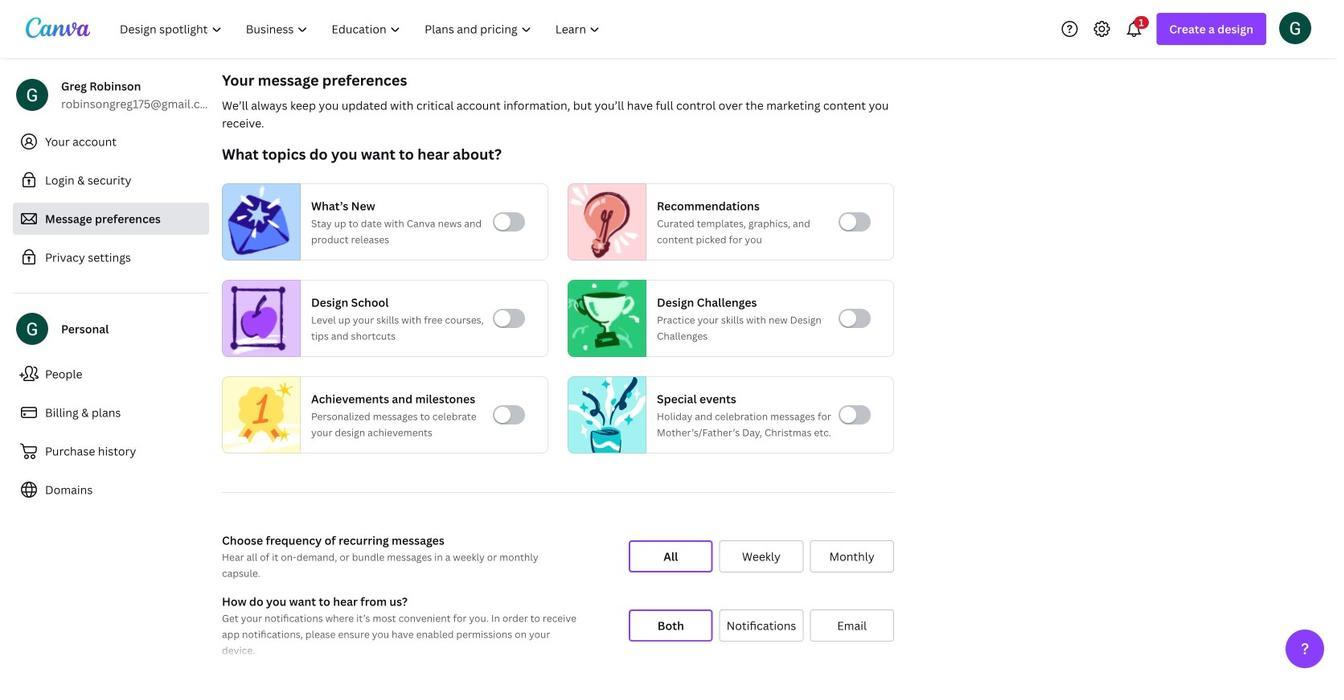 Task type: vqa. For each thing, say whether or not it's contained in the screenshot.
TOPIC "IMAGE"
yes



Task type: locate. For each thing, give the bounding box(es) containing it.
topic image
[[223, 183, 294, 261], [569, 183, 639, 261], [223, 280, 294, 357], [569, 280, 639, 357], [223, 373, 300, 457], [569, 373, 646, 457]]

greg robinson image
[[1280, 12, 1312, 44]]

top level navigation element
[[109, 13, 614, 45]]

None button
[[629, 540, 713, 573], [720, 540, 804, 573], [810, 540, 894, 573], [629, 610, 713, 642], [720, 610, 804, 642], [810, 610, 894, 642], [629, 540, 713, 573], [720, 540, 804, 573], [810, 540, 894, 573], [629, 610, 713, 642], [720, 610, 804, 642], [810, 610, 894, 642]]



